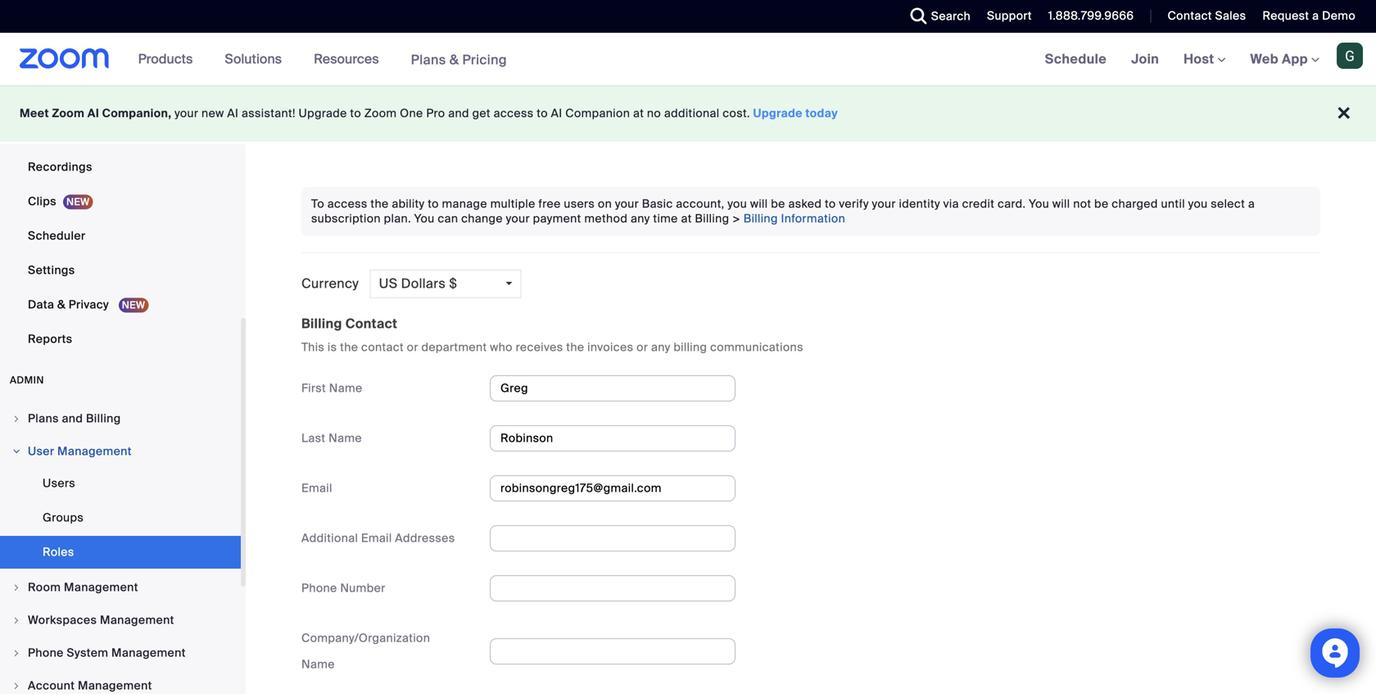 Task type: vqa. For each thing, say whether or not it's contained in the screenshot.
"DASHBOARD" icon
no



Task type: locate. For each thing, give the bounding box(es) containing it.
right image inside account management menu item
[[11, 681, 21, 691]]

contact left sales
[[1168, 8, 1213, 23]]

host button
[[1184, 50, 1226, 68]]

web app
[[1251, 50, 1309, 68]]

billing up this
[[302, 315, 342, 332]]

upgrade down product information navigation
[[299, 106, 347, 121]]

ai right the new
[[227, 106, 239, 121]]

1 vertical spatial email
[[361, 530, 392, 546]]

product information navigation
[[126, 33, 519, 86]]

any left time
[[631, 211, 650, 226]]

select
[[1211, 196, 1246, 211]]

card.
[[998, 196, 1026, 211]]

you right the card.
[[1029, 196, 1050, 211]]

roles
[[43, 545, 74, 560]]

right image inside workspaces management menu item
[[11, 615, 21, 625]]

billing inside menu item
[[86, 411, 121, 426]]

account
[[28, 678, 75, 693]]

and left get
[[448, 106, 469, 121]]

1 right image from the top
[[11, 447, 21, 456]]

and up user management
[[62, 411, 83, 426]]

4 right image from the top
[[11, 681, 21, 691]]

3 ai from the left
[[551, 106, 563, 121]]

the left invoices
[[566, 340, 585, 355]]

0 horizontal spatial plans
[[28, 411, 59, 426]]

0 horizontal spatial any
[[631, 211, 650, 226]]

to left 'verify'
[[825, 196, 836, 211]]

access inside meet zoom ai companion, footer
[[494, 106, 534, 121]]

the
[[371, 196, 389, 211], [340, 340, 358, 355], [566, 340, 585, 355]]

0 vertical spatial right image
[[11, 447, 21, 456]]

right image left user
[[11, 447, 21, 456]]

1 vertical spatial phone
[[28, 645, 64, 660]]

phone system management
[[28, 645, 186, 660]]

0 horizontal spatial &
[[57, 297, 66, 312]]

management down room management menu item
[[100, 613, 174, 628]]

request
[[1263, 8, 1310, 23]]

meetings navigation
[[1033, 33, 1377, 86]]

meet
[[20, 106, 49, 121]]

1 horizontal spatial upgrade
[[754, 106, 803, 121]]

a right select
[[1249, 196, 1255, 211]]

contact
[[1168, 8, 1213, 23], [346, 315, 398, 332]]

upgrade right cost.
[[754, 106, 803, 121]]

1 vertical spatial and
[[62, 411, 83, 426]]

can
[[438, 211, 458, 226]]

plans up the meet zoom ai companion, your new ai assistant! upgrade to zoom one pro and get access to ai companion at no additional cost. upgrade today
[[411, 51, 446, 68]]

users
[[43, 476, 75, 491]]

you right account,
[[728, 196, 747, 211]]

right image inside "user management" menu item
[[11, 447, 21, 456]]

meet zoom ai companion, footer
[[0, 85, 1377, 142]]

your right on
[[615, 196, 639, 211]]

plans and billing
[[28, 411, 121, 426]]

1 horizontal spatial ai
[[227, 106, 239, 121]]

billing
[[695, 211, 730, 226], [744, 211, 778, 226], [302, 315, 342, 332], [86, 411, 121, 426]]

last name
[[302, 431, 362, 446]]

will left not
[[1053, 196, 1071, 211]]

right image left system on the left bottom
[[11, 648, 21, 658]]

additional email addresses
[[302, 530, 455, 546]]

right image for phone system management
[[11, 648, 21, 658]]

1.888.799.9666
[[1049, 8, 1134, 23]]

None text field
[[490, 425, 736, 451], [490, 475, 736, 501], [490, 525, 736, 551], [490, 575, 736, 601], [490, 425, 736, 451], [490, 475, 736, 501], [490, 525, 736, 551], [490, 575, 736, 601]]

contact sales link
[[1156, 0, 1251, 33], [1168, 8, 1247, 23]]

to right ability
[[428, 196, 439, 211]]

zoom
[[52, 106, 85, 121], [364, 106, 397, 121]]

& inside product information navigation
[[450, 51, 459, 68]]

multiple
[[491, 196, 536, 211]]

1 horizontal spatial plans
[[411, 51, 446, 68]]

right image
[[11, 447, 21, 456], [11, 583, 21, 592]]

None text field
[[490, 375, 736, 401], [490, 638, 736, 664], [490, 375, 736, 401], [490, 638, 736, 664]]

right image for workspaces management
[[11, 615, 21, 625]]

the right is
[[340, 340, 358, 355]]

2 vertical spatial name
[[302, 657, 335, 672]]

currency
[[302, 275, 359, 292]]

be left asked
[[771, 196, 786, 211]]

0 horizontal spatial at
[[633, 106, 644, 121]]

0 horizontal spatial the
[[340, 340, 358, 355]]

0 vertical spatial any
[[631, 211, 650, 226]]

or
[[407, 340, 419, 355], [637, 340, 648, 355]]

1 vertical spatial &
[[57, 297, 66, 312]]

will
[[750, 196, 768, 211], [1053, 196, 1071, 211]]

0 vertical spatial access
[[494, 106, 534, 121]]

host
[[1184, 50, 1218, 68]]

1 vertical spatial plans
[[28, 411, 59, 426]]

one
[[400, 106, 423, 121]]

billing contact this is the contact or department who receives the invoices or any billing communications
[[302, 315, 804, 355]]

1 or from the left
[[407, 340, 419, 355]]

1 horizontal spatial access
[[494, 106, 534, 121]]

1 horizontal spatial you
[[1189, 196, 1208, 211]]

0 vertical spatial &
[[450, 51, 459, 68]]

ai left companion,
[[88, 106, 99, 121]]

clips
[[28, 194, 56, 209]]

a left demo
[[1313, 8, 1320, 23]]

right image left workspaces
[[11, 615, 21, 625]]

management for room management
[[64, 580, 138, 595]]

your left the new
[[175, 106, 199, 121]]

right image for room management
[[11, 583, 21, 592]]

reports
[[28, 331, 72, 347]]

2 horizontal spatial ai
[[551, 106, 563, 121]]

1 horizontal spatial and
[[448, 106, 469, 121]]

2 right image from the top
[[11, 583, 21, 592]]

room
[[28, 580, 61, 595]]

1 right image from the top
[[11, 414, 21, 424]]

contact inside billing contact this is the contact or department who receives the invoices or any billing communications
[[346, 315, 398, 332]]

phone number
[[302, 580, 386, 596]]

0 horizontal spatial a
[[1249, 196, 1255, 211]]

phone inside menu item
[[28, 645, 64, 660]]

privacy
[[69, 297, 109, 312]]

right image
[[11, 414, 21, 424], [11, 615, 21, 625], [11, 648, 21, 658], [11, 681, 21, 691]]

name right first
[[329, 381, 363, 396]]

your left 'free'
[[506, 211, 530, 226]]

access inside to access the ability to manage multiple free users on your basic account, you will be asked to verify your identity via credit card. you will not be charged until you select a subscription plan. you can change your payment method any time at billing >
[[328, 196, 368, 211]]

1 horizontal spatial a
[[1313, 8, 1320, 23]]

at left 'no'
[[633, 106, 644, 121]]

0 vertical spatial and
[[448, 106, 469, 121]]

1 horizontal spatial contact
[[1168, 8, 1213, 23]]

1 horizontal spatial &
[[450, 51, 459, 68]]

& left pricing
[[450, 51, 459, 68]]

1.888.799.9666 button
[[1036, 0, 1139, 33], [1049, 8, 1134, 23]]

at inside to access the ability to manage multiple free users on your basic account, you will be asked to verify your identity via credit card. you will not be charged until you select a subscription plan. you can change your payment method any time at billing >
[[681, 211, 692, 226]]

via
[[944, 196, 959, 211]]

you
[[1029, 196, 1050, 211], [414, 211, 435, 226]]

0 horizontal spatial phone
[[28, 645, 64, 660]]

0 horizontal spatial ai
[[88, 106, 99, 121]]

0 vertical spatial at
[[633, 106, 644, 121]]

right image inside room management menu item
[[11, 583, 21, 592]]

email
[[302, 480, 332, 496], [361, 530, 392, 546]]

0 vertical spatial phone
[[302, 580, 337, 596]]

0 vertical spatial plans
[[411, 51, 446, 68]]

management up 'workspaces management'
[[64, 580, 138, 595]]

1 vertical spatial name
[[329, 431, 362, 446]]

0 horizontal spatial contact
[[346, 315, 398, 332]]

plans inside menu item
[[28, 411, 59, 426]]

management for workspaces management
[[100, 613, 174, 628]]

contact up contact
[[346, 315, 398, 332]]

users
[[564, 196, 595, 211]]

0 horizontal spatial will
[[750, 196, 768, 211]]

side navigation navigation
[[0, 0, 246, 694]]

1 horizontal spatial or
[[637, 340, 648, 355]]

plans & pricing link
[[411, 51, 507, 68], [411, 51, 507, 68]]

get
[[472, 106, 491, 121]]

plans up user
[[28, 411, 59, 426]]

& for data
[[57, 297, 66, 312]]

2 will from the left
[[1053, 196, 1071, 211]]

plans inside product information navigation
[[411, 51, 446, 68]]

zoom right meet
[[52, 106, 85, 121]]

at inside meet zoom ai companion, footer
[[633, 106, 644, 121]]

email right the additional
[[361, 530, 392, 546]]

web app button
[[1251, 50, 1320, 68]]

or right invoices
[[637, 340, 648, 355]]

additional
[[302, 530, 358, 546]]

billing up "user management" menu item
[[86, 411, 121, 426]]

& right data at left top
[[57, 297, 66, 312]]

new
[[202, 106, 224, 121]]

1 you from the left
[[728, 196, 747, 211]]

support link
[[975, 0, 1036, 33], [987, 8, 1032, 23]]

0 vertical spatial name
[[329, 381, 363, 396]]

banner containing products
[[0, 33, 1377, 86]]

1 vertical spatial access
[[328, 196, 368, 211]]

right image for account management
[[11, 681, 21, 691]]

phone left number
[[302, 580, 337, 596]]

or right contact
[[407, 340, 419, 355]]

name for first name
[[329, 381, 363, 396]]

1 horizontal spatial be
[[1095, 196, 1109, 211]]

additional
[[664, 106, 720, 121]]

cost.
[[723, 106, 750, 121]]

phone up account
[[28, 645, 64, 660]]

plans
[[411, 51, 446, 68], [28, 411, 59, 426]]

0 horizontal spatial you
[[728, 196, 747, 211]]

0 horizontal spatial and
[[62, 411, 83, 426]]

solutions button
[[225, 33, 289, 85]]

right image down admin in the left bottom of the page
[[11, 414, 21, 424]]

join
[[1132, 50, 1160, 68]]

clips link
[[0, 185, 241, 218]]

right image left account
[[11, 681, 21, 691]]

1 vertical spatial a
[[1249, 196, 1255, 211]]

first
[[302, 381, 326, 396]]

be right not
[[1095, 196, 1109, 211]]

account,
[[676, 196, 725, 211]]

1 vertical spatial at
[[681, 211, 692, 226]]

management down phone system management menu item
[[78, 678, 152, 693]]

name
[[329, 381, 363, 396], [329, 431, 362, 446], [302, 657, 335, 672]]

and inside meet zoom ai companion, footer
[[448, 106, 469, 121]]

any left 'billing'
[[651, 340, 671, 355]]

upgrade
[[299, 106, 347, 121], [754, 106, 803, 121]]

name down company/organization
[[302, 657, 335, 672]]

to left companion
[[537, 106, 548, 121]]

0 horizontal spatial you
[[414, 211, 435, 226]]

$
[[449, 275, 457, 292]]

the left ability
[[371, 196, 389, 211]]

and inside menu item
[[62, 411, 83, 426]]

ai
[[88, 106, 99, 121], [227, 106, 239, 121], [551, 106, 563, 121]]

access right to
[[328, 196, 368, 211]]

1 horizontal spatial zoom
[[364, 106, 397, 121]]

at right time
[[681, 211, 692, 226]]

1 vertical spatial any
[[651, 340, 671, 355]]

0 horizontal spatial upgrade
[[299, 106, 347, 121]]

banner
[[0, 33, 1377, 86]]

& inside data & privacy link
[[57, 297, 66, 312]]

right image inside phone system management menu item
[[11, 648, 21, 658]]

you left can
[[414, 211, 435, 226]]

0 horizontal spatial email
[[302, 480, 332, 496]]

1 horizontal spatial will
[[1053, 196, 1071, 211]]

billing left ">"
[[695, 211, 730, 226]]

will right ">"
[[750, 196, 768, 211]]

3 right image from the top
[[11, 648, 21, 658]]

2 you from the left
[[1189, 196, 1208, 211]]

1 horizontal spatial the
[[371, 196, 389, 211]]

until
[[1162, 196, 1186, 211]]

first name
[[302, 381, 363, 396]]

workspaces
[[28, 613, 97, 628]]

you right until
[[1189, 196, 1208, 211]]

personal menu menu
[[0, 0, 241, 357]]

1 horizontal spatial email
[[361, 530, 392, 546]]

1 ai from the left
[[88, 106, 99, 121]]

users link
[[0, 467, 241, 500]]

email down last
[[302, 480, 332, 496]]

right image left room
[[11, 583, 21, 592]]

0 horizontal spatial or
[[407, 340, 419, 355]]

ai left companion
[[551, 106, 563, 121]]

0 horizontal spatial access
[[328, 196, 368, 211]]

management down plans and billing
[[57, 444, 132, 459]]

phone for phone number
[[302, 580, 337, 596]]

sales
[[1216, 8, 1247, 23]]

1 horizontal spatial phone
[[302, 580, 337, 596]]

& for plans
[[450, 51, 459, 68]]

name right last
[[329, 431, 362, 446]]

demo
[[1323, 8, 1356, 23]]

billing information link
[[744, 211, 846, 226]]

a inside to access the ability to manage multiple free users on your basic account, you will be asked to verify your identity via credit card. you will not be charged until you select a subscription plan. you can change your payment method any time at billing >
[[1249, 196, 1255, 211]]

0 horizontal spatial be
[[771, 196, 786, 211]]

1 horizontal spatial any
[[651, 340, 671, 355]]

management for account management
[[78, 678, 152, 693]]

2 right image from the top
[[11, 615, 21, 625]]

0 horizontal spatial zoom
[[52, 106, 85, 121]]

name inside company/organization name
[[302, 657, 335, 672]]

zoom left one
[[364, 106, 397, 121]]

1 vertical spatial contact
[[346, 315, 398, 332]]

0 vertical spatial email
[[302, 480, 332, 496]]

right image for user management
[[11, 447, 21, 456]]

1 vertical spatial right image
[[11, 583, 21, 592]]

who
[[490, 340, 513, 355]]

access right get
[[494, 106, 534, 121]]

2 be from the left
[[1095, 196, 1109, 211]]

plan.
[[384, 211, 411, 226]]

right image inside "plans and billing" menu item
[[11, 414, 21, 424]]

1 horizontal spatial at
[[681, 211, 692, 226]]

contact sales
[[1168, 8, 1247, 23]]

plans for plans & pricing
[[411, 51, 446, 68]]



Task type: describe. For each thing, give the bounding box(es) containing it.
groups link
[[0, 502, 241, 534]]

name for last name
[[329, 431, 362, 446]]

1 horizontal spatial you
[[1029, 196, 1050, 211]]

payment
[[533, 211, 582, 226]]

not
[[1074, 196, 1092, 211]]

1 will from the left
[[750, 196, 768, 211]]

1 upgrade from the left
[[299, 106, 347, 121]]

user
[[28, 444, 54, 459]]

app
[[1282, 50, 1309, 68]]

to down resources dropdown button
[[350, 106, 361, 121]]

billing right ">"
[[744, 211, 778, 226]]

admin menu menu
[[0, 403, 241, 694]]

management up account management menu item
[[111, 645, 186, 660]]

room management
[[28, 580, 138, 595]]

this
[[302, 340, 325, 355]]

name for company/organization name
[[302, 657, 335, 672]]

right image for plans and billing
[[11, 414, 21, 424]]

number
[[340, 580, 386, 596]]

method
[[585, 211, 628, 226]]

roles link
[[0, 536, 241, 569]]

groups
[[43, 510, 84, 525]]

settings
[[28, 263, 75, 278]]

charged
[[1112, 196, 1159, 211]]

1.888.799.9666 button up schedule
[[1036, 0, 1139, 33]]

company/organization name
[[302, 630, 430, 672]]

room management menu item
[[0, 572, 241, 603]]

to
[[311, 196, 325, 211]]

billing inside to access the ability to manage multiple free users on your basic account, you will be asked to verify your identity via credit card. you will not be charged until you select a subscription plan. you can change your payment method any time at billing >
[[695, 211, 730, 226]]

pro
[[426, 106, 445, 121]]

department
[[422, 340, 487, 355]]

plans for plans and billing
[[28, 411, 59, 426]]

today
[[806, 106, 838, 121]]

ability
[[392, 196, 425, 211]]

support
[[987, 8, 1032, 23]]

plans and billing menu item
[[0, 403, 241, 434]]

account management
[[28, 678, 152, 693]]

workspaces management
[[28, 613, 174, 628]]

subscription
[[311, 211, 381, 226]]

billing information
[[744, 211, 846, 226]]

your right 'verify'
[[872, 196, 896, 211]]

company/organization
[[302, 630, 430, 646]]

phone system management menu item
[[0, 638, 241, 669]]

2 horizontal spatial the
[[566, 340, 585, 355]]

user management menu
[[0, 467, 241, 570]]

communications
[[710, 340, 804, 355]]

1.888.799.9666 button up the "schedule" link
[[1049, 8, 1134, 23]]

receives
[[516, 340, 563, 355]]

data & privacy link
[[0, 288, 241, 321]]

your inside meet zoom ai companion, footer
[[175, 106, 199, 121]]

profile picture image
[[1337, 43, 1364, 69]]

pricing
[[463, 51, 507, 68]]

is
[[328, 340, 337, 355]]

dollars
[[401, 275, 446, 292]]

any inside to access the ability to manage multiple free users on your basic account, you will be asked to verify your identity via credit card. you will not be charged until you select a subscription plan. you can change your payment method any time at billing >
[[631, 211, 650, 226]]

recordings
[[28, 159, 92, 175]]

resources
[[314, 50, 379, 68]]

no
[[647, 106, 661, 121]]

to access the ability to manage multiple free users on your basic account, you will be asked to verify your identity via credit card. you will not be charged until you select a subscription plan. you can change your payment method any time at billing >
[[311, 196, 1255, 226]]

products button
[[138, 33, 200, 85]]

free
[[539, 196, 561, 211]]

2 or from the left
[[637, 340, 648, 355]]

companion
[[566, 106, 630, 121]]

the inside to access the ability to manage multiple free users on your basic account, you will be asked to verify your identity via credit card. you will not be charged until you select a subscription plan. you can change your payment method any time at billing >
[[371, 196, 389, 211]]

web
[[1251, 50, 1279, 68]]

2 ai from the left
[[227, 106, 239, 121]]

data
[[28, 297, 54, 312]]

billing inside billing contact this is the contact or department who receives the invoices or any billing communications
[[302, 315, 342, 332]]

companion,
[[102, 106, 172, 121]]

contact
[[361, 340, 404, 355]]

upgrade today link
[[754, 106, 838, 121]]

search
[[932, 9, 971, 24]]

request a demo
[[1263, 8, 1356, 23]]

schedule link
[[1033, 33, 1119, 85]]

2 upgrade from the left
[[754, 106, 803, 121]]

settings link
[[0, 254, 241, 287]]

recordings link
[[0, 151, 241, 184]]

user management
[[28, 444, 132, 459]]

addresses
[[395, 530, 455, 546]]

schedule
[[1045, 50, 1107, 68]]

0 vertical spatial contact
[[1168, 8, 1213, 23]]

manage
[[442, 196, 487, 211]]

user management menu item
[[0, 436, 241, 467]]

asked
[[789, 196, 822, 211]]

data & privacy
[[28, 297, 112, 312]]

workspaces management menu item
[[0, 605, 241, 636]]

products
[[138, 50, 193, 68]]

us
[[379, 275, 398, 292]]

billing
[[674, 340, 707, 355]]

2 zoom from the left
[[364, 106, 397, 121]]

any inside billing contact this is the contact or department who receives the invoices or any billing communications
[[651, 340, 671, 355]]

us dollars $
[[379, 275, 457, 292]]

basic
[[642, 196, 673, 211]]

account management menu item
[[0, 670, 241, 694]]

solutions
[[225, 50, 282, 68]]

on
[[598, 196, 612, 211]]

last
[[302, 431, 326, 446]]

0 vertical spatial a
[[1313, 8, 1320, 23]]

1 be from the left
[[771, 196, 786, 211]]

identity
[[899, 196, 941, 211]]

1 zoom from the left
[[52, 106, 85, 121]]

zoom logo image
[[20, 48, 109, 69]]

information
[[781, 211, 846, 226]]

phone for phone system management
[[28, 645, 64, 660]]

scheduler
[[28, 228, 86, 243]]

management for user management
[[57, 444, 132, 459]]



